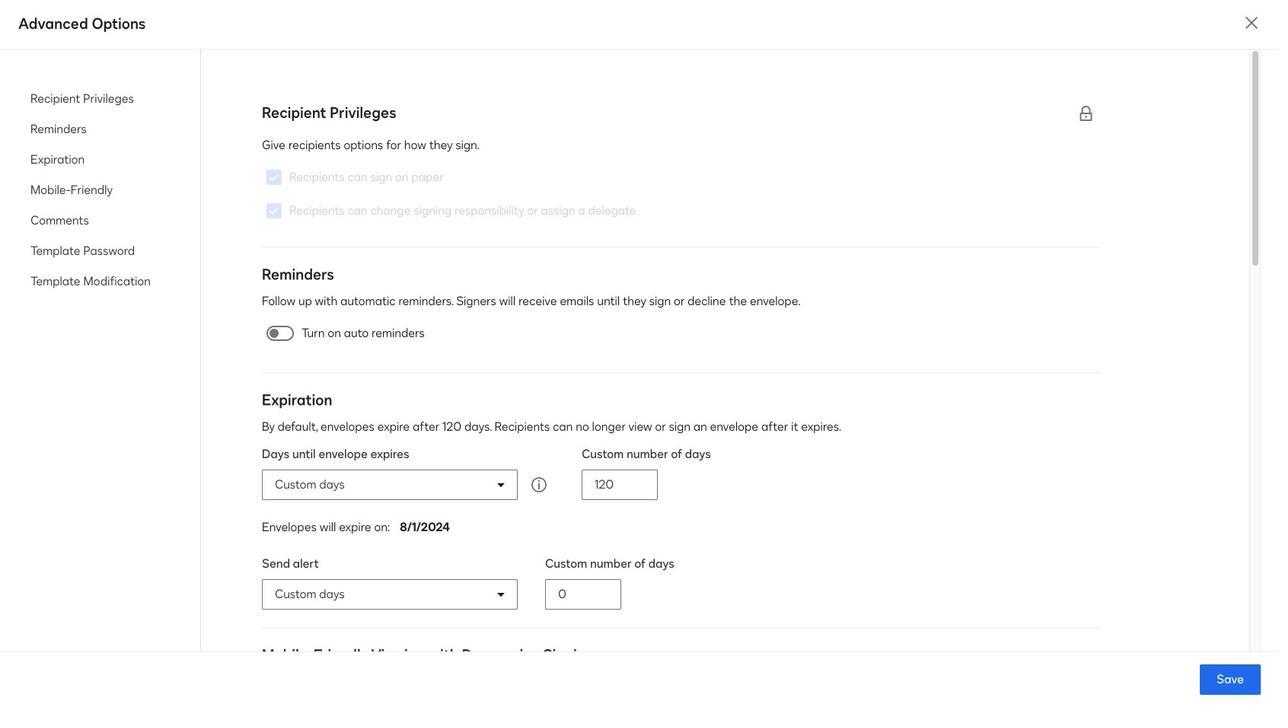 Task type: vqa. For each thing, say whether or not it's contained in the screenshot.
Description (optional) text field
yes



Task type: locate. For each thing, give the bounding box(es) containing it.
Template name text field
[[243, 108, 1025, 128]]

Description (optional) text field
[[243, 157, 1026, 209]]

advanced options list list
[[18, 87, 200, 294]]

None number field
[[583, 471, 657, 500], [546, 581, 621, 609], [583, 471, 657, 500], [546, 581, 621, 609]]



